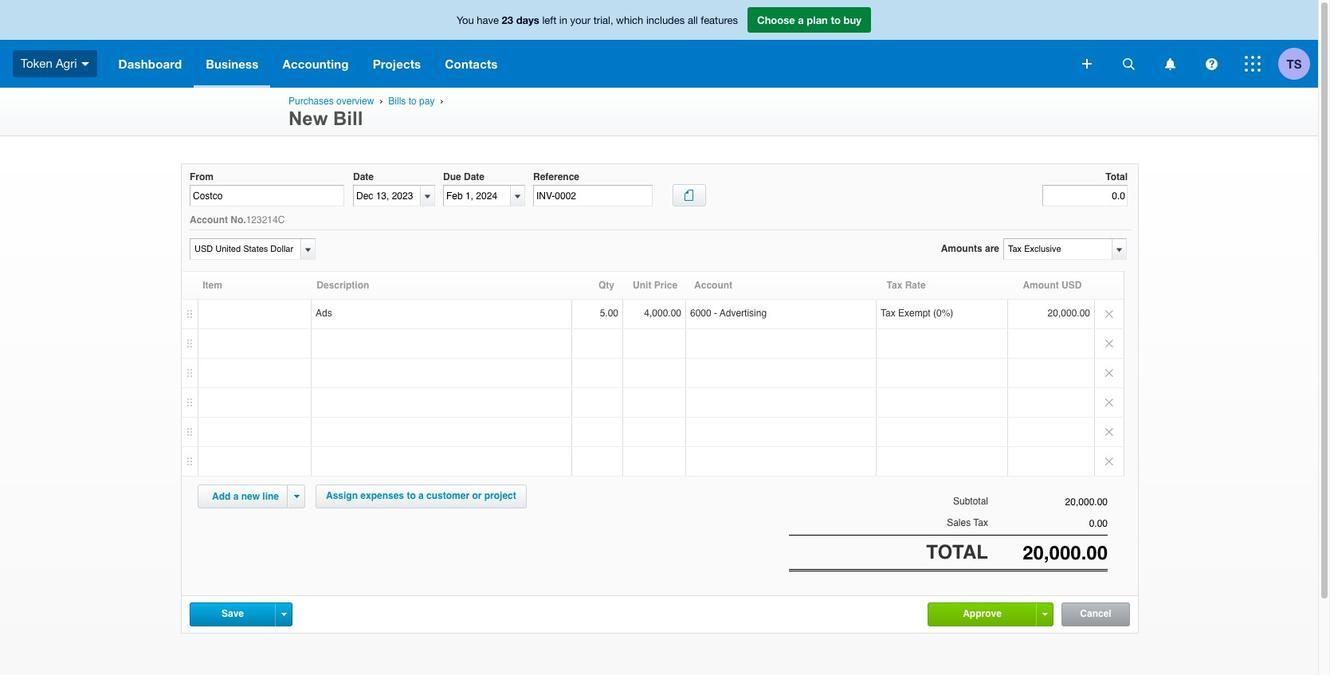 Task type: vqa. For each thing, say whether or not it's contained in the screenshot.
Janitorial Expenses
no



Task type: describe. For each thing, give the bounding box(es) containing it.
1 delete line item image from the top
[[1095, 300, 1124, 329]]

buy
[[844, 14, 862, 26]]

sales tax
[[947, 517, 988, 528]]

choose
[[757, 14, 795, 26]]

contacts
[[445, 57, 498, 71]]

23
[[502, 14, 513, 26]]

all
[[688, 14, 698, 26]]

tax exempt (0%)
[[881, 308, 954, 319]]

ts
[[1287, 56, 1302, 71]]

unit
[[633, 280, 652, 291]]

amounts are
[[941, 243, 1000, 255]]

6000
[[690, 308, 712, 319]]

line
[[263, 491, 279, 502]]

unit price
[[633, 280, 678, 291]]

you
[[457, 14, 474, 26]]

dashboard link
[[106, 40, 194, 88]]

overview
[[336, 96, 374, 107]]

Date text field
[[354, 186, 420, 206]]

account no. 123214c
[[190, 215, 285, 226]]

2 vertical spatial to
[[407, 491, 416, 502]]

left
[[542, 14, 557, 26]]

1 › from the left
[[380, 96, 383, 106]]

projects
[[373, 57, 421, 71]]

features
[[701, 14, 738, 26]]

tax rate
[[887, 280, 926, 291]]

choose a plan to buy
[[757, 14, 862, 26]]

tax for tax rate
[[887, 280, 903, 291]]

2 delete line item image from the top
[[1095, 418, 1124, 447]]

more approve options... image
[[1042, 613, 1048, 616]]

new
[[241, 491, 260, 502]]

approve link
[[929, 604, 1036, 625]]

sales
[[947, 517, 971, 528]]

agri
[[56, 56, 77, 70]]

cancel
[[1080, 608, 1112, 619]]

new
[[289, 108, 328, 129]]

qty
[[599, 280, 615, 291]]

due
[[443, 171, 461, 183]]

assign
[[326, 491, 358, 502]]

20,000.00
[[1048, 308, 1090, 319]]

3 delete line item image from the top
[[1095, 359, 1124, 388]]

more add line options... image
[[294, 495, 299, 498]]

project
[[484, 491, 516, 502]]

expenses
[[361, 491, 404, 502]]

approve
[[963, 608, 1002, 619]]

bills to pay link
[[388, 96, 435, 107]]

purchases overview link
[[289, 96, 374, 107]]

6000 - advertising
[[690, 308, 767, 319]]

in
[[559, 14, 568, 26]]

banner containing ts
[[0, 0, 1318, 88]]

dashboard
[[118, 57, 182, 71]]

1 delete line item image from the top
[[1095, 388, 1124, 417]]

description
[[317, 280, 369, 291]]

2 date from the left
[[464, 171, 485, 183]]

Total text field
[[1043, 185, 1128, 207]]

trial,
[[594, 14, 613, 26]]

accounting button
[[271, 40, 361, 88]]

2 vertical spatial tax
[[974, 517, 988, 528]]

bills
[[388, 96, 406, 107]]

-
[[714, 308, 717, 319]]

2 › from the left
[[440, 96, 444, 106]]

or
[[472, 491, 482, 502]]

includes
[[646, 14, 685, 26]]

account for account
[[694, 280, 733, 291]]

pay
[[419, 96, 435, 107]]

total
[[926, 541, 988, 563]]

rate
[[905, 280, 926, 291]]

amount
[[1023, 280, 1059, 291]]



Task type: locate. For each thing, give the bounding box(es) containing it.
tax left rate in the top right of the page
[[887, 280, 903, 291]]

None text field
[[988, 497, 1108, 508], [988, 518, 1108, 529], [988, 542, 1108, 564], [988, 497, 1108, 508], [988, 518, 1108, 529], [988, 542, 1108, 564]]

date up date text box
[[353, 171, 374, 183]]

a
[[798, 14, 804, 26], [419, 491, 424, 502], [233, 491, 239, 502]]

a inside assign expenses to a customer or project link
[[419, 491, 424, 502]]

plan
[[807, 14, 828, 26]]

save
[[222, 608, 244, 619]]

a for to
[[798, 14, 804, 26]]

a inside add a new line link
[[233, 491, 239, 502]]

› right pay
[[440, 96, 444, 106]]

0 horizontal spatial a
[[233, 491, 239, 502]]

ts button
[[1279, 40, 1318, 88]]

to left pay
[[409, 96, 417, 107]]

from
[[190, 171, 214, 183]]

you have 23 days left in your trial, which includes all features
[[457, 14, 738, 26]]

add a new line link
[[202, 486, 289, 508]]

delete line item image
[[1095, 388, 1124, 417], [1095, 418, 1124, 447]]

svg image
[[1123, 58, 1135, 70]]

exempt
[[898, 308, 931, 319]]

projects button
[[361, 40, 433, 88]]

business button
[[194, 40, 271, 88]]

more save options... image
[[281, 613, 287, 616]]

0 vertical spatial to
[[831, 14, 841, 26]]

to left buy
[[831, 14, 841, 26]]

2 delete line item image from the top
[[1095, 330, 1124, 358]]

are
[[985, 243, 1000, 255]]

add a new line
[[212, 491, 279, 502]]

4 delete line item image from the top
[[1095, 447, 1124, 476]]

1 vertical spatial to
[[409, 96, 417, 107]]

total
[[1106, 171, 1128, 183]]

banner
[[0, 0, 1318, 88]]

tax
[[887, 280, 903, 291], [881, 308, 896, 319], [974, 517, 988, 528]]

a left plan
[[798, 14, 804, 26]]

your
[[570, 14, 591, 26]]

to
[[831, 14, 841, 26], [409, 96, 417, 107], [407, 491, 416, 502]]

days
[[516, 14, 539, 26]]

assign expenses to a customer or project link
[[316, 485, 527, 509]]

account
[[190, 215, 228, 226], [694, 280, 733, 291]]

amounts
[[941, 243, 983, 255]]

0 horizontal spatial account
[[190, 215, 228, 226]]

tax right sales
[[974, 517, 988, 528]]

1 vertical spatial account
[[694, 280, 733, 291]]

123214c
[[246, 215, 285, 226]]

date up the due date text box on the top of the page
[[464, 171, 485, 183]]

token
[[21, 56, 52, 70]]

price
[[654, 280, 678, 291]]

which
[[616, 14, 644, 26]]

0 vertical spatial account
[[190, 215, 228, 226]]

bill
[[333, 108, 363, 129]]

1 vertical spatial tax
[[881, 308, 896, 319]]

reference
[[533, 171, 580, 183]]

1 horizontal spatial ›
[[440, 96, 444, 106]]

1 vertical spatial delete line item image
[[1095, 418, 1124, 447]]

a for line
[[233, 491, 239, 502]]

svg image inside token agri 'popup button'
[[81, 62, 89, 66]]

accounting
[[283, 57, 349, 71]]

›
[[380, 96, 383, 106], [440, 96, 444, 106]]

Reference text field
[[533, 185, 653, 207]]

tax left 'exempt'
[[881, 308, 896, 319]]

None text field
[[190, 185, 344, 207], [191, 239, 298, 259], [1004, 239, 1111, 259], [190, 185, 344, 207], [191, 239, 298, 259], [1004, 239, 1111, 259]]

account for account no. 123214c
[[190, 215, 228, 226]]

ads
[[316, 308, 332, 319]]

a left new
[[233, 491, 239, 502]]

contacts button
[[433, 40, 510, 88]]

1 horizontal spatial account
[[694, 280, 733, 291]]

business
[[206, 57, 259, 71]]

save link
[[191, 604, 275, 625]]

item
[[203, 280, 222, 291]]

advertising
[[720, 308, 767, 319]]

due date
[[443, 171, 485, 183]]

0 horizontal spatial ›
[[380, 96, 383, 106]]

1 horizontal spatial date
[[464, 171, 485, 183]]

account left 'no.'
[[190, 215, 228, 226]]

token agri
[[21, 56, 77, 70]]

1 horizontal spatial a
[[419, 491, 424, 502]]

svg image
[[1245, 56, 1261, 72], [1165, 58, 1175, 70], [1206, 58, 1218, 70], [1082, 59, 1092, 69], [81, 62, 89, 66]]

subtotal
[[953, 496, 988, 507]]

0 vertical spatial delete line item image
[[1095, 388, 1124, 417]]

0 horizontal spatial date
[[353, 171, 374, 183]]

(0%)
[[933, 308, 954, 319]]

› left the bills
[[380, 96, 383, 106]]

add
[[212, 491, 231, 502]]

purchases overview › bills to pay › new bill
[[289, 96, 446, 129]]

delete line item image
[[1095, 300, 1124, 329], [1095, 330, 1124, 358], [1095, 359, 1124, 388], [1095, 447, 1124, 476]]

amount usd
[[1023, 280, 1082, 291]]

a left customer
[[419, 491, 424, 502]]

5.00
[[600, 308, 619, 319]]

date
[[353, 171, 374, 183], [464, 171, 485, 183]]

2 horizontal spatial a
[[798, 14, 804, 26]]

customer
[[426, 491, 470, 502]]

token agri button
[[0, 40, 106, 88]]

to inside purchases overview › bills to pay › new bill
[[409, 96, 417, 107]]

tax for tax exempt (0%)
[[881, 308, 896, 319]]

purchases
[[289, 96, 334, 107]]

4,000.00
[[644, 308, 682, 319]]

have
[[477, 14, 499, 26]]

cancel button
[[1063, 604, 1130, 626]]

0 vertical spatial tax
[[887, 280, 903, 291]]

usd
[[1062, 280, 1082, 291]]

to right 'expenses'
[[407, 491, 416, 502]]

no.
[[231, 215, 246, 226]]

Due Date text field
[[444, 186, 510, 206]]

assign expenses to a customer or project
[[326, 491, 516, 502]]

account up -
[[694, 280, 733, 291]]

1 date from the left
[[353, 171, 374, 183]]



